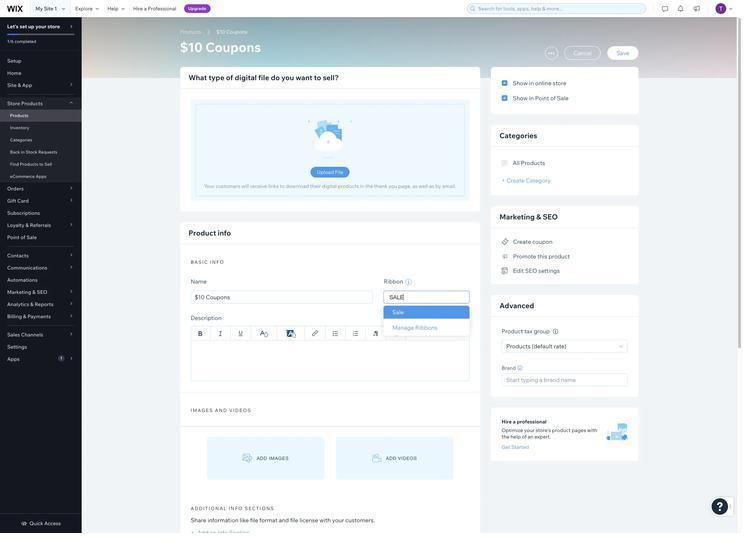 Task type: describe. For each thing, give the bounding box(es) containing it.
1 horizontal spatial apps
[[36, 174, 46, 179]]

& for analytics & reports popup button
[[30, 302, 34, 308]]

show in point of sale
[[513, 95, 569, 102]]

links
[[269, 183, 279, 190]]

of right "type"
[[226, 73, 233, 82]]

1 vertical spatial coupons
[[206, 39, 261, 55]]

false text field
[[191, 341, 470, 382]]

site inside popup button
[[7, 82, 17, 89]]

get
[[502, 445, 511, 451]]

back in stock requests
[[10, 149, 57, 155]]

generate ai text
[[425, 316, 470, 323]]

products down upgrade button
[[180, 29, 201, 35]]

of inside optimize your store's product pages with the help of an expert.
[[522, 434, 527, 441]]

upgrade button
[[184, 4, 211, 13]]

sales channels button
[[0, 329, 82, 341]]

your inside 'sidebar' element
[[35, 23, 46, 30]]

brand
[[502, 365, 516, 372]]

completed
[[15, 39, 36, 44]]

home
[[7, 70, 21, 76]]

my site 1
[[35, 5, 57, 12]]

marketing & seo inside dropdown button
[[7, 289, 47, 296]]

0 vertical spatial coupons
[[226, 29, 248, 35]]

show for show in online store
[[513, 80, 528, 87]]

description
[[191, 315, 222, 322]]

1 horizontal spatial to
[[280, 183, 285, 190]]

subscriptions link
[[0, 207, 82, 219]]

settings
[[539, 268, 560, 275]]

optimize your store's product pages with the help of an expert.
[[502, 428, 598, 441]]

0 horizontal spatial apps
[[7, 356, 20, 363]]

format
[[260, 517, 278, 525]]

automations link
[[0, 274, 82, 286]]

info tooltip image
[[553, 329, 559, 335]]

& for marketing & seo dropdown button
[[32, 289, 36, 296]]

in for online
[[530, 80, 534, 87]]

(default
[[532, 343, 553, 350]]

1 inside 'sidebar' element
[[60, 356, 62, 361]]

ecommerce
[[10, 174, 35, 179]]

your
[[204, 183, 215, 190]]

0 horizontal spatial digital
[[235, 73, 257, 82]]

point of sale link
[[0, 232, 82, 244]]

loyalty & referrals
[[7, 222, 51, 229]]

app
[[22, 82, 32, 89]]

edit seo settings
[[514, 268, 560, 275]]

contacts
[[7, 253, 29, 259]]

stock
[[26, 149, 37, 155]]

store
[[7, 100, 20, 107]]

customers.
[[346, 517, 375, 525]]

all
[[513, 160, 520, 167]]

upload file button
[[311, 167, 350, 178]]

add videos
[[386, 456, 418, 462]]

receive
[[250, 183, 267, 190]]

+
[[502, 177, 506, 184]]

thank
[[375, 183, 388, 190]]

product for product info
[[189, 229, 216, 238]]

products up ecommerce apps
[[20, 162, 38, 167]]

promote image
[[502, 254, 509, 260]]

hire a professional link
[[129, 0, 181, 17]]

ribbons
[[416, 324, 438, 332]]

license
[[300, 517, 319, 525]]

to inside 'sidebar' element
[[39, 162, 43, 167]]

categories inside 'sidebar' element
[[10, 137, 32, 143]]

payments
[[27, 314, 51, 320]]

sales channels
[[7, 332, 43, 338]]

manage
[[393, 324, 414, 332]]

manage ribbons button
[[384, 319, 470, 337]]

store inside 'sidebar' element
[[47, 23, 60, 30]]

point of sale
[[7, 234, 37, 241]]

find products to sell link
[[0, 158, 82, 171]]

1 vertical spatial you
[[389, 183, 398, 190]]

store products button
[[0, 98, 82, 110]]

channels
[[21, 332, 43, 338]]

& inside $10 coupons form
[[537, 213, 542, 222]]

1 vertical spatial with
[[320, 517, 331, 525]]

hire for hire a professional
[[133, 5, 143, 12]]

your inside optimize your store's product pages with the help of an expert.
[[525, 428, 535, 434]]

0 vertical spatial 1
[[55, 5, 57, 12]]

store inside $10 coupons form
[[553, 80, 567, 87]]

generate ai text button
[[415, 315, 470, 323]]

+ create category button
[[502, 177, 551, 184]]

sales
[[7, 332, 20, 338]]

an
[[528, 434, 534, 441]]

setup
[[7, 58, 21, 64]]

sell?
[[323, 73, 339, 82]]

orders
[[7, 186, 24, 192]]

2 horizontal spatial seo
[[543, 213, 558, 222]]

file left license
[[290, 517, 299, 525]]

products inside popup button
[[21, 100, 43, 107]]

cancel
[[574, 49, 592, 57]]

billing & payments
[[7, 314, 51, 320]]

seo settings image
[[502, 268, 509, 275]]

inventory
[[10, 125, 29, 130]]

sections
[[245, 506, 275, 512]]

analytics & reports button
[[0, 299, 82, 311]]

product for product tax group
[[502, 328, 524, 335]]

pages
[[572, 428, 587, 434]]

referrals
[[30, 222, 51, 229]]

advanced
[[500, 302, 535, 311]]

your customers will receive links to download their digital products in the thank you page, as well as by email.
[[204, 183, 457, 190]]

set
[[20, 23, 27, 30]]

quick access
[[30, 521, 61, 527]]

professional
[[517, 419, 547, 426]]

categories inside $10 coupons form
[[500, 131, 538, 140]]

1 vertical spatial digital
[[322, 183, 337, 190]]

point inside $10 coupons form
[[536, 95, 550, 102]]

file left the do
[[259, 73, 269, 82]]

a for professional
[[513, 419, 516, 426]]

0 horizontal spatial products link
[[0, 110, 82, 122]]

hire a professional
[[502, 419, 547, 426]]

seo inside edit seo settings button
[[526, 268, 538, 275]]

products link inside $10 coupons form
[[177, 28, 205, 35]]

reports
[[35, 302, 53, 308]]

upload file
[[317, 169, 344, 176]]

tax
[[525, 328, 533, 335]]

1 as from the left
[[413, 183, 418, 190]]

sell
[[44, 162, 52, 167]]

products (default rate)
[[507, 343, 567, 350]]

2 vertical spatial your
[[332, 517, 344, 525]]

1/6
[[7, 39, 14, 44]]

product inside "button"
[[549, 253, 570, 260]]

in right products
[[360, 183, 365, 190]]

marketing & seo inside $10 coupons form
[[500, 213, 558, 222]]

0 vertical spatial to
[[314, 73, 322, 82]]

0 vertical spatial site
[[44, 5, 53, 12]]

this
[[538, 253, 548, 260]]



Task type: vqa. For each thing, say whether or not it's contained in the screenshot.
All Sites
no



Task type: locate. For each thing, give the bounding box(es) containing it.
in for stock
[[21, 149, 25, 155]]

a up optimize
[[513, 419, 516, 426]]

0 horizontal spatial to
[[39, 162, 43, 167]]

1 right my
[[55, 5, 57, 12]]

product inside optimize your store's product pages with the help of an expert.
[[553, 428, 571, 434]]

communications button
[[0, 262, 82, 274]]

with right pages
[[588, 428, 598, 434]]

0 vertical spatial sale
[[558, 95, 569, 102]]

a inside $10 coupons form
[[513, 419, 516, 426]]

images
[[269, 456, 289, 462]]

& inside marketing & seo dropdown button
[[32, 289, 36, 296]]

1 horizontal spatial with
[[588, 428, 598, 434]]

billing
[[7, 314, 22, 320]]

as left by
[[429, 183, 435, 190]]

videos icon image
[[372, 454, 382, 463]]

manage ribbons
[[393, 324, 438, 332]]

settings link
[[0, 341, 82, 353]]

1 horizontal spatial categories
[[500, 131, 538, 140]]

products right store
[[21, 100, 43, 107]]

1 vertical spatial a
[[513, 419, 516, 426]]

site right my
[[44, 5, 53, 12]]

1 horizontal spatial you
[[389, 183, 398, 190]]

seo up coupon
[[543, 213, 558, 222]]

the left help
[[502, 434, 510, 441]]

info right basic
[[210, 260, 225, 265]]

& inside site & app popup button
[[18, 82, 21, 89]]

ecommerce apps link
[[0, 171, 82, 183]]

file right "like"
[[250, 517, 258, 525]]

point down online
[[536, 95, 550, 102]]

store right online
[[553, 80, 567, 87]]

marketing & seo button
[[0, 286, 82, 299]]

+ create category
[[502, 177, 551, 184]]

0 horizontal spatial categories
[[10, 137, 32, 143]]

categories
[[500, 131, 538, 140], [10, 137, 32, 143]]

of
[[226, 73, 233, 82], [551, 95, 556, 102], [21, 234, 25, 241], [522, 434, 527, 441]]

requests
[[38, 149, 57, 155]]

upgrade
[[188, 6, 206, 11]]

want
[[296, 73, 313, 82]]

site down 'home'
[[7, 82, 17, 89]]

edit seo settings button
[[502, 266, 560, 276]]

1 show from the top
[[513, 80, 528, 87]]

& left app
[[18, 82, 21, 89]]

sale down the loyalty & referrals
[[27, 234, 37, 241]]

of down the loyalty & referrals
[[21, 234, 25, 241]]

and left videos
[[215, 408, 228, 414]]

2 vertical spatial sale
[[393, 309, 404, 316]]

store's
[[536, 428, 551, 434]]

digital right their
[[322, 183, 337, 190]]

add for add videos
[[386, 456, 397, 462]]

0 horizontal spatial hire
[[133, 5, 143, 12]]

0 horizontal spatial your
[[35, 23, 46, 30]]

0 vertical spatial show
[[513, 80, 528, 87]]

2 as from the left
[[429, 183, 435, 190]]

settings
[[7, 344, 27, 351]]

card
[[17, 198, 29, 204]]

in down show in online store
[[530, 95, 534, 102]]

the left thank on the top right of page
[[366, 183, 373, 190]]

info for basic
[[210, 260, 225, 265]]

you
[[282, 73, 294, 82], [389, 183, 398, 190]]

edit
[[514, 268, 524, 275]]

1 vertical spatial point
[[7, 234, 19, 241]]

1 vertical spatial product
[[553, 428, 571, 434]]

1 vertical spatial your
[[525, 428, 535, 434]]

inventory link
[[0, 122, 82, 134]]

1 horizontal spatial digital
[[322, 183, 337, 190]]

home link
[[0, 67, 82, 79]]

promote this product button
[[502, 251, 570, 262]]

of down online
[[551, 95, 556, 102]]

products link down store products
[[0, 110, 82, 122]]

1 horizontal spatial site
[[44, 5, 53, 12]]

0 vertical spatial $10
[[217, 29, 225, 35]]

1 horizontal spatial add
[[386, 456, 397, 462]]

a left professional
[[144, 5, 147, 12]]

1 horizontal spatial $10
[[217, 29, 225, 35]]

and right format
[[279, 517, 289, 525]]

1 vertical spatial store
[[553, 80, 567, 87]]

create inside button
[[514, 239, 532, 246]]

0 vertical spatial you
[[282, 73, 294, 82]]

marketing
[[500, 213, 535, 222], [7, 289, 31, 296]]

1 vertical spatial and
[[279, 517, 289, 525]]

information
[[208, 517, 239, 525]]

you right the do
[[282, 73, 294, 82]]

1 down settings link
[[60, 356, 62, 361]]

analytics
[[7, 302, 29, 308]]

my
[[35, 5, 43, 12]]

type
[[209, 73, 225, 82]]

text
[[459, 316, 470, 323]]

store down my site 1
[[47, 23, 60, 30]]

in for point
[[530, 95, 534, 102]]

products link down upgrade button
[[177, 28, 205, 35]]

1 vertical spatial $10
[[180, 39, 203, 55]]

additional
[[191, 506, 227, 512]]

0 vertical spatial marketing
[[500, 213, 535, 222]]

marketing up analytics
[[7, 289, 31, 296]]

with right license
[[320, 517, 331, 525]]

coupons
[[226, 29, 248, 35], [206, 39, 261, 55]]

find products to sell
[[10, 162, 52, 167]]

& inside 'loyalty & referrals' dropdown button
[[26, 222, 29, 229]]

0 horizontal spatial a
[[144, 5, 147, 12]]

cancel button
[[565, 46, 601, 60]]

show
[[513, 80, 528, 87], [513, 95, 528, 102]]

to left "sell?"
[[314, 73, 322, 82]]

1 horizontal spatial sale
[[393, 309, 404, 316]]

add right videos icon
[[386, 456, 397, 462]]

1 add from the left
[[257, 456, 268, 462]]

$10 coupons form
[[82, 17, 743, 534]]

help
[[511, 434, 521, 441]]

2 vertical spatial to
[[280, 183, 285, 190]]

quick
[[30, 521, 43, 527]]

show for show in point of sale
[[513, 95, 528, 102]]

hire up optimize
[[502, 419, 512, 426]]

additional info sections
[[191, 506, 275, 512]]

in
[[530, 80, 534, 87], [530, 95, 534, 102], [21, 149, 25, 155], [360, 183, 365, 190]]

0 vertical spatial $10 coupons
[[217, 29, 248, 35]]

1 horizontal spatial hire
[[502, 419, 512, 426]]

&
[[18, 82, 21, 89], [537, 213, 542, 222], [26, 222, 29, 229], [32, 289, 36, 296], [30, 302, 34, 308], [23, 314, 26, 320]]

sidebar element
[[0, 17, 82, 534]]

categories down inventory
[[10, 137, 32, 143]]

1 horizontal spatial products link
[[177, 28, 205, 35]]

what
[[189, 73, 207, 82]]

0 horizontal spatial $10
[[180, 39, 203, 55]]

images
[[191, 408, 213, 414]]

1 horizontal spatial seo
[[526, 268, 538, 275]]

apps
[[36, 174, 46, 179], [7, 356, 20, 363]]

0 vertical spatial point
[[536, 95, 550, 102]]

to left "sell" at left top
[[39, 162, 43, 167]]

2 vertical spatial info
[[229, 506, 243, 512]]

basic info
[[191, 260, 225, 265]]

hire for hire a professional
[[502, 419, 512, 426]]

1 horizontal spatial and
[[279, 517, 289, 525]]

2 add from the left
[[386, 456, 397, 462]]

categories up all
[[500, 131, 538, 140]]

info for additional
[[229, 506, 243, 512]]

0 vertical spatial the
[[366, 183, 373, 190]]

marketing & seo up create coupon button
[[500, 213, 558, 222]]

share information like file format and file license with your customers.
[[191, 517, 375, 525]]

1 horizontal spatial product
[[502, 328, 524, 335]]

0 horizontal spatial seo
[[37, 289, 47, 296]]

product left pages
[[553, 428, 571, 434]]

0 horizontal spatial add
[[257, 456, 268, 462]]

sale up manage
[[393, 309, 404, 316]]

by
[[436, 183, 442, 190]]

& inside 'billing & payments' dropdown button
[[23, 314, 26, 320]]

a for professional
[[144, 5, 147, 12]]

the inside optimize your store's product pages with the help of an expert.
[[502, 434, 510, 441]]

in left online
[[530, 80, 534, 87]]

orders button
[[0, 183, 82, 195]]

0 horizontal spatial 1
[[55, 5, 57, 12]]

0 vertical spatial with
[[588, 428, 598, 434]]

marketing & seo up analytics & reports on the left of the page
[[7, 289, 47, 296]]

as left "well"
[[413, 183, 418, 190]]

seo inside marketing & seo dropdown button
[[37, 289, 47, 296]]

basic
[[191, 260, 209, 265]]

in inside 'sidebar' element
[[21, 149, 25, 155]]

1 vertical spatial hire
[[502, 419, 512, 426]]

point inside 'sidebar' element
[[7, 234, 19, 241]]

1 vertical spatial site
[[7, 82, 17, 89]]

product up basic
[[189, 229, 216, 238]]

0 horizontal spatial marketing & seo
[[7, 289, 47, 296]]

2 horizontal spatial to
[[314, 73, 322, 82]]

add for add images
[[257, 456, 268, 462]]

promote coupon image
[[502, 239, 509, 246]]

2 horizontal spatial sale
[[558, 95, 569, 102]]

apps down find products to sell link on the top left of the page
[[36, 174, 46, 179]]

point
[[536, 95, 550, 102], [7, 234, 19, 241]]

analytics & reports
[[7, 302, 53, 308]]

1 vertical spatial product
[[502, 328, 524, 335]]

products right all
[[521, 160, 546, 167]]

info up basic info
[[218, 229, 231, 238]]

point down loyalty
[[7, 234, 19, 241]]

share
[[191, 517, 207, 525]]

Add a product name text field
[[191, 291, 373, 304]]

1 vertical spatial info
[[210, 260, 225, 265]]

0 vertical spatial info
[[218, 229, 231, 238]]

1 horizontal spatial store
[[553, 80, 567, 87]]

show left online
[[513, 80, 528, 87]]

products up inventory
[[10, 113, 28, 118]]

1 horizontal spatial marketing & seo
[[500, 213, 558, 222]]

1 vertical spatial $10 coupons
[[180, 39, 261, 55]]

0 vertical spatial digital
[[235, 73, 257, 82]]

their
[[310, 183, 321, 190]]

Start typing a brand name field
[[505, 374, 626, 386]]

1/6 completed
[[7, 39, 36, 44]]

your down professional
[[525, 428, 535, 434]]

0 vertical spatial products link
[[177, 28, 205, 35]]

1 horizontal spatial 1
[[60, 356, 62, 361]]

& for site & app popup button
[[18, 82, 21, 89]]

with
[[588, 428, 598, 434], [320, 517, 331, 525]]

upload
[[317, 169, 334, 176]]

help
[[108, 5, 119, 12]]

0 horizontal spatial and
[[215, 408, 228, 414]]

quick access button
[[21, 521, 61, 527]]

& right loyalty
[[26, 222, 29, 229]]

hire a professional
[[133, 5, 177, 12]]

1 vertical spatial seo
[[526, 268, 538, 275]]

store
[[47, 23, 60, 30], [553, 80, 567, 87]]

1 vertical spatial sale
[[27, 234, 37, 241]]

0 vertical spatial product
[[549, 253, 570, 260]]

contacts button
[[0, 250, 82, 262]]

& right billing
[[23, 314, 26, 320]]

1 horizontal spatial as
[[429, 183, 435, 190]]

in right back
[[21, 149, 25, 155]]

marketing inside dropdown button
[[7, 289, 31, 296]]

like
[[240, 517, 249, 525]]

help button
[[103, 0, 129, 17]]

0 horizontal spatial store
[[47, 23, 60, 30]]

0 vertical spatial product
[[189, 229, 216, 238]]

automations
[[7, 277, 38, 284]]

0 horizontal spatial product
[[189, 229, 216, 238]]

1 vertical spatial the
[[502, 434, 510, 441]]

marketing inside $10 coupons form
[[500, 213, 535, 222]]

sale inside 'sidebar' element
[[27, 234, 37, 241]]

all products
[[513, 160, 546, 167]]

1 vertical spatial to
[[39, 162, 43, 167]]

Search for tools, apps, help & more... field
[[476, 4, 644, 14]]

loyalty
[[7, 222, 24, 229]]

0 vertical spatial and
[[215, 408, 228, 414]]

product tax group
[[502, 328, 552, 335]]

your left customers.
[[332, 517, 344, 525]]

your right up
[[35, 23, 46, 30]]

0 horizontal spatial as
[[413, 183, 418, 190]]

with inside optimize your store's product pages with the help of an expert.
[[588, 428, 598, 434]]

hire inside $10 coupons form
[[502, 419, 512, 426]]

1 vertical spatial marketing
[[7, 289, 31, 296]]

to right links
[[280, 183, 285, 190]]

1 vertical spatial 1
[[60, 356, 62, 361]]

will
[[242, 183, 249, 190]]

1 vertical spatial marketing & seo
[[7, 289, 47, 296]]

0 vertical spatial hire
[[133, 5, 143, 12]]

communications
[[7, 265, 47, 271]]

0 horizontal spatial the
[[366, 183, 373, 190]]

show down show in online store
[[513, 95, 528, 102]]

product left tax in the bottom of the page
[[502, 328, 524, 335]]

1 vertical spatial apps
[[7, 356, 20, 363]]

hire right help button
[[133, 5, 143, 12]]

images and videos
[[191, 408, 252, 414]]

Select box search field
[[390, 291, 464, 304]]

1 horizontal spatial your
[[332, 517, 344, 525]]

0 horizontal spatial sale
[[27, 234, 37, 241]]

0 vertical spatial a
[[144, 5, 147, 12]]

info for product
[[218, 229, 231, 238]]

1 horizontal spatial marketing
[[500, 213, 535, 222]]

products down product tax group
[[507, 343, 531, 350]]

find
[[10, 162, 19, 167]]

0 horizontal spatial site
[[7, 82, 17, 89]]

0 horizontal spatial marketing
[[7, 289, 31, 296]]

gallery image
[[243, 454, 253, 463]]

0 horizontal spatial point
[[7, 234, 19, 241]]

& for 'billing & payments' dropdown button
[[23, 314, 26, 320]]

billing & payments button
[[0, 311, 82, 323]]

0 vertical spatial apps
[[36, 174, 46, 179]]

professional
[[148, 5, 177, 12]]

product right "this"
[[549, 253, 570, 260]]

0 vertical spatial create
[[507, 177, 525, 184]]

0 vertical spatial marketing & seo
[[500, 213, 558, 222]]

1 vertical spatial create
[[514, 239, 532, 246]]

you left page,
[[389, 183, 398, 190]]

of left an
[[522, 434, 527, 441]]

0 vertical spatial store
[[47, 23, 60, 30]]

& left reports
[[30, 302, 34, 308]]

0 vertical spatial your
[[35, 23, 46, 30]]

& up analytics & reports on the left of the page
[[32, 289, 36, 296]]

1 horizontal spatial a
[[513, 419, 516, 426]]

0 horizontal spatial you
[[282, 73, 294, 82]]

products
[[338, 183, 359, 190]]

a
[[144, 5, 147, 12], [513, 419, 516, 426]]

seo
[[543, 213, 558, 222], [526, 268, 538, 275], [37, 289, 47, 296]]

2 horizontal spatial your
[[525, 428, 535, 434]]

seo down automations link
[[37, 289, 47, 296]]

1 horizontal spatial point
[[536, 95, 550, 102]]

back
[[10, 149, 20, 155]]

& for 'loyalty & referrals' dropdown button
[[26, 222, 29, 229]]

as
[[413, 183, 418, 190], [429, 183, 435, 190]]

digital right "type"
[[235, 73, 257, 82]]

apps down settings
[[7, 356, 20, 363]]

& up coupon
[[537, 213, 542, 222]]

promote this product
[[514, 253, 570, 260]]

seo right edit
[[526, 268, 538, 275]]

hire inside hire a professional link
[[133, 5, 143, 12]]

of inside 'sidebar' element
[[21, 234, 25, 241]]

create right +
[[507, 177, 525, 184]]

2 show from the top
[[513, 95, 528, 102]]

marketing up create coupon button
[[500, 213, 535, 222]]

sale down show in online store
[[558, 95, 569, 102]]

add right gallery icon
[[257, 456, 268, 462]]

create up promote
[[514, 239, 532, 246]]

coupon
[[533, 239, 553, 246]]

& inside analytics & reports popup button
[[30, 302, 34, 308]]

to
[[314, 73, 322, 82], [39, 162, 43, 167], [280, 183, 285, 190]]

info up "like"
[[229, 506, 243, 512]]

product
[[189, 229, 216, 238], [502, 328, 524, 335]]



